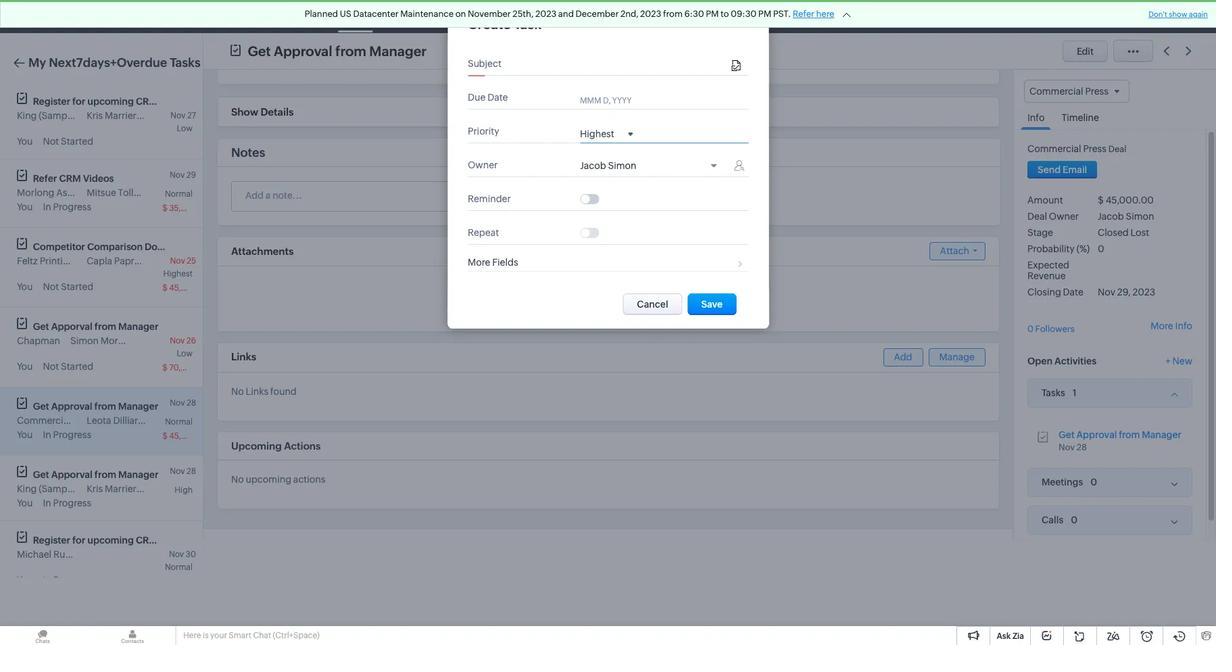 Task type: locate. For each thing, give the bounding box(es) containing it.
for
[[72, 96, 85, 107], [72, 535, 85, 546]]

0 horizontal spatial more
[[468, 257, 491, 268]]

$ 45,000.00 down leota dilliard (sample)
[[162, 432, 211, 441]]

0 vertical spatial simon
[[608, 160, 637, 171]]

$ 45,000.00 down 25
[[162, 283, 211, 293]]

45,000.00 down 25
[[169, 283, 211, 293]]

no
[[565, 294, 578, 304], [231, 386, 244, 397], [231, 474, 244, 485]]

reminder
[[468, 193, 511, 204]]

$ 45,000.00 up "closed lost"
[[1099, 195, 1155, 206]]

upcoming
[[87, 96, 134, 107], [246, 474, 292, 485], [87, 535, 134, 546]]

in for morlong
[[43, 202, 51, 212]]

0 vertical spatial date
[[488, 92, 508, 103]]

jacob down highest field
[[580, 160, 607, 171]]

simon morasca (sample)
[[70, 336, 179, 346]]

09:30
[[731, 9, 757, 19]]

3 normal from the top
[[165, 563, 193, 572]]

refer
[[793, 9, 815, 19], [33, 173, 57, 184]]

not started down chapman
[[43, 361, 93, 372]]

28 inside 'get approval from manager nov 28'
[[1077, 442, 1088, 452]]

highest down mmm d, yyyy text box
[[580, 129, 615, 139]]

2 progress from the top
[[53, 430, 91, 440]]

$ left 70,000.00
[[162, 363, 168, 373]]

register inside register for upcoming crm webinars nov 27
[[33, 96, 70, 107]]

1 in progress from the top
[[43, 202, 91, 212]]

2023 left the and
[[536, 9, 557, 19]]

2 not started from the top
[[43, 281, 93, 292]]

1 kris from the top
[[87, 110, 103, 121]]

0 vertical spatial no
[[565, 294, 578, 304]]

1 horizontal spatial get approval from manager
[[248, 43, 427, 59]]

low for kris marrier (sample)
[[177, 124, 193, 133]]

30
[[186, 550, 196, 559]]

upcoming for started
[[87, 96, 134, 107]]

0 vertical spatial 0
[[1099, 244, 1105, 254]]

progress down commercial press at the left
[[53, 430, 91, 440]]

1 vertical spatial commercial
[[17, 415, 71, 426]]

None button
[[1028, 161, 1098, 179], [623, 294, 683, 315], [1028, 161, 1098, 179], [623, 294, 683, 315]]

for for progress
[[72, 535, 85, 546]]

1 marrier from the top
[[105, 110, 136, 121]]

add
[[895, 352, 913, 363]]

marrier
[[105, 110, 136, 121], [105, 484, 136, 494]]

you down commercial press at the left
[[17, 430, 33, 440]]

1 vertical spatial register
[[33, 535, 70, 546]]

3 progress from the top
[[53, 498, 91, 509]]

0 followers
[[1028, 324, 1075, 334]]

tasks right the planned
[[344, 11, 368, 22]]

king (sample) down get apporval from manager
[[17, 484, 78, 494]]

progress for press
[[53, 430, 91, 440]]

nov left 25
[[170, 256, 185, 266]]

0 horizontal spatial simon
[[70, 336, 99, 346]]

started up refer crm videos
[[61, 136, 93, 147]]

kris
[[87, 110, 103, 121], [87, 484, 103, 494]]

1 vertical spatial date
[[1064, 287, 1084, 298]]

crm link
[[11, 9, 60, 24]]

you down chapman
[[17, 361, 33, 372]]

0 vertical spatial king (sample)
[[17, 110, 78, 121]]

2 horizontal spatial approval
[[1077, 429, 1118, 440]]

simon up lost on the top
[[1127, 211, 1155, 222]]

links
[[231, 351, 256, 363], [246, 386, 269, 397]]

1 nov 28 from the top
[[170, 398, 196, 408]]

no down upcoming
[[231, 474, 244, 485]]

meetings
[[389, 11, 430, 22]]

1 horizontal spatial approval
[[274, 43, 333, 59]]

0 vertical spatial marrier
[[105, 110, 136, 121]]

more info
[[1151, 321, 1193, 332]]

upcoming actions
[[231, 440, 321, 452]]

next record image
[[1186, 47, 1195, 55]]

owner down amount
[[1050, 211, 1080, 222]]

zia
[[1013, 632, 1025, 641]]

in progress down morlong associates
[[43, 202, 91, 212]]

you up the 'morlong'
[[17, 136, 33, 147]]

2 in from the top
[[43, 430, 51, 440]]

3 in progress from the top
[[43, 498, 91, 509]]

45,000.00 for get approval from manager
[[169, 432, 211, 441]]

simon down highest field
[[608, 160, 637, 171]]

0 horizontal spatial approval
[[51, 401, 92, 412]]

home
[[76, 11, 103, 22]]

more up +
[[1151, 321, 1174, 332]]

1 webinars from the top
[[160, 96, 202, 107]]

4 in progress from the top
[[43, 575, 91, 586]]

1 vertical spatial jacob
[[1099, 211, 1125, 222]]

1 vertical spatial press
[[73, 415, 96, 426]]

chat
[[253, 631, 271, 641]]

$ for capla paprocki (sample)
[[162, 283, 168, 293]]

king down the my
[[17, 110, 37, 121]]

1 vertical spatial owner
[[1050, 211, 1080, 222]]

jacob simon down highest field
[[580, 160, 637, 171]]

chapman
[[17, 336, 60, 346]]

from inside 'get approval from manager nov 28'
[[1120, 429, 1141, 440]]

$ 45,000.00 for competitor comparison document
[[162, 283, 211, 293]]

nov left 30
[[169, 550, 184, 559]]

low for simon morasca (sample)
[[177, 349, 193, 359]]

26
[[187, 336, 196, 346]]

1 apporval from the top
[[51, 321, 93, 332]]

0 horizontal spatial 0
[[1028, 324, 1034, 334]]

upcoming down next7days+overdue
[[87, 96, 134, 107]]

1 register from the top
[[33, 96, 70, 107]]

jacob simon
[[580, 160, 637, 171], [1099, 211, 1155, 222]]

edit button
[[1063, 40, 1109, 62]]

0 horizontal spatial jacob
[[580, 160, 607, 171]]

is
[[203, 631, 209, 641]]

2 vertical spatial approval
[[1077, 429, 1118, 440]]

highest down 25
[[163, 269, 193, 279]]

2 vertical spatial not started
[[43, 361, 93, 372]]

2 kris marrier (sample) from the top
[[87, 484, 177, 494]]

$ for mitsue tollner (sample)
[[162, 204, 168, 213]]

1 progress from the top
[[53, 202, 91, 212]]

0 horizontal spatial refer
[[33, 173, 57, 184]]

highest
[[580, 129, 615, 139], [163, 269, 193, 279]]

7 you from the top
[[17, 575, 33, 586]]

refer up the 'morlong'
[[33, 173, 57, 184]]

1 horizontal spatial press
[[1084, 144, 1107, 154]]

0 horizontal spatial info
[[1028, 112, 1045, 123]]

new
[[1173, 356, 1193, 366]]

0 vertical spatial normal
[[165, 189, 193, 199]]

0 for 0
[[1099, 244, 1105, 254]]

open
[[1028, 356, 1053, 366]]

Highest field
[[580, 128, 634, 139]]

more left fields
[[468, 257, 491, 268]]

previous record image
[[1164, 47, 1170, 55]]

1 horizontal spatial date
[[1064, 287, 1084, 298]]

1 vertical spatial $ 45,000.00
[[162, 283, 211, 293]]

28
[[187, 398, 196, 408], [1077, 442, 1088, 452], [187, 467, 196, 476]]

1 horizontal spatial info
[[1176, 321, 1193, 332]]

2 vertical spatial no
[[231, 474, 244, 485]]

2 vertical spatial simon
[[70, 336, 99, 346]]

info up the "commercial press" link
[[1028, 112, 1045, 123]]

Add a note... field
[[232, 189, 636, 202]]

kris marrier (sample) for not started
[[87, 110, 177, 121]]

maintenance
[[401, 9, 454, 19]]

approval
[[274, 43, 333, 59], [51, 401, 92, 412], [1077, 429, 1118, 440]]

for down next7days+overdue
[[72, 96, 85, 107]]

in progress for (sample)
[[43, 498, 91, 509]]

you down feltz
[[17, 281, 33, 292]]

2 register from the top
[[33, 535, 70, 546]]

0
[[1099, 244, 1105, 254], [1028, 324, 1034, 334]]

0 vertical spatial jacob
[[580, 160, 607, 171]]

pm left pst.
[[759, 9, 772, 19]]

in progress for press
[[43, 430, 91, 440]]

4 in from the top
[[43, 575, 51, 586]]

+
[[1166, 356, 1171, 366]]

get up commercial press at the left
[[33, 401, 49, 412]]

1 vertical spatial more
[[1151, 321, 1174, 332]]

1 you from the top
[[17, 136, 33, 147]]

nov down get approval from manager link
[[1059, 442, 1076, 452]]

2 vertical spatial upcoming
[[87, 535, 134, 546]]

0 horizontal spatial press
[[73, 415, 96, 426]]

apporval for get apporval from manager nov 26
[[51, 321, 93, 332]]

6 you from the top
[[17, 498, 33, 509]]

0 vertical spatial info
[[1028, 112, 1045, 123]]

not started up refer crm videos
[[43, 136, 93, 147]]

$ down leota dilliard (sample)
[[162, 432, 168, 441]]

webinars for in progress
[[160, 535, 202, 546]]

get
[[248, 43, 271, 59], [33, 321, 49, 332], [33, 401, 49, 412], [1059, 429, 1075, 440], [33, 469, 49, 480]]

deal inside commercial press deal
[[1109, 144, 1127, 154]]

kris marrier (sample) for in progress
[[87, 484, 177, 494]]

deal right the "commercial press" link
[[1109, 144, 1127, 154]]

edit
[[1077, 46, 1094, 56]]

0 horizontal spatial date
[[488, 92, 508, 103]]

closing
[[1028, 287, 1062, 298]]

progress down get apporval from manager
[[53, 498, 91, 509]]

1 vertical spatial king (sample)
[[17, 484, 78, 494]]

apporval inside get apporval from manager nov 26
[[51, 321, 93, 332]]

1 king (sample) from the top
[[17, 110, 78, 121]]

2 webinars from the top
[[160, 535, 202, 546]]

stage
[[1028, 227, 1054, 238]]

get inside get apporval from manager nov 26
[[33, 321, 49, 332]]

nov inside register for upcoming crm webinars nov 30
[[169, 550, 184, 559]]

jacob up closed
[[1099, 211, 1125, 222]]

webinars for not started
[[160, 96, 202, 107]]

2 marrier from the top
[[105, 484, 136, 494]]

tasks
[[344, 11, 368, 22], [170, 55, 201, 70], [1042, 388, 1066, 399]]

1 not from the top
[[43, 136, 59, 147]]

webinars up 30
[[160, 535, 202, 546]]

get inside 'get approval from manager nov 28'
[[1059, 429, 1075, 440]]

for inside register for upcoming crm webinars nov 30
[[72, 535, 85, 546]]

approval up commercial press at the left
[[51, 401, 92, 412]]

webinars up 27
[[160, 96, 202, 107]]

0 vertical spatial not
[[43, 136, 59, 147]]

commercial
[[1028, 144, 1082, 154], [17, 415, 71, 426]]

0 vertical spatial kris
[[87, 110, 103, 121]]

0 vertical spatial apporval
[[51, 321, 93, 332]]

webinars inside register for upcoming crm webinars nov 27
[[160, 96, 202, 107]]

normal for leota dilliard (sample)
[[165, 417, 193, 427]]

2 normal from the top
[[165, 417, 193, 427]]

45,000.00
[[1106, 195, 1155, 206], [169, 283, 211, 293], [169, 432, 211, 441]]

get apporval from manager
[[33, 469, 159, 480]]

1 for from the top
[[72, 96, 85, 107]]

28 up high
[[187, 467, 196, 476]]

get apporval from manager nov 26
[[33, 321, 196, 346]]

normal down 30
[[165, 563, 193, 572]]

0 horizontal spatial jacob simon
[[580, 160, 637, 171]]

info link
[[1021, 103, 1052, 130]]

3 in from the top
[[43, 498, 51, 509]]

0 for 0 followers
[[1028, 324, 1034, 334]]

competitor comparison document nov 25
[[33, 241, 196, 266]]

1 vertical spatial webinars
[[160, 535, 202, 546]]

in progress for associates
[[43, 202, 91, 212]]

1 horizontal spatial 2023
[[641, 9, 662, 19]]

low up $ 70,000.00
[[177, 349, 193, 359]]

mitsue tollner (sample)
[[87, 187, 189, 198]]

in down michael
[[43, 575, 51, 586]]

tasks down "contacts"
[[170, 55, 201, 70]]

2 in progress from the top
[[43, 430, 91, 440]]

simon left morasca
[[70, 336, 99, 346]]

info
[[1028, 112, 1045, 123], [1176, 321, 1193, 332]]

1 vertical spatial kris marrier (sample)
[[87, 484, 177, 494]]

1 horizontal spatial tasks
[[344, 11, 368, 22]]

crm up associates
[[59, 173, 81, 184]]

0 horizontal spatial commercial
[[17, 415, 71, 426]]

crm inside register for upcoming crm webinars nov 30
[[136, 535, 158, 546]]

in progress down ruta
[[43, 575, 91, 586]]

1 king from the top
[[17, 110, 37, 121]]

1 started from the top
[[61, 136, 93, 147]]

normal up $ 35,000.00
[[165, 189, 193, 199]]

1 not started from the top
[[43, 136, 93, 147]]

normal inside michael ruta (sample) normal
[[165, 563, 193, 572]]

jacob inside field
[[580, 160, 607, 171]]

more info link
[[1151, 321, 1193, 332]]

for up ruta
[[72, 535, 85, 546]]

0 right (%)
[[1099, 244, 1105, 254]]

kris for not started
[[87, 110, 103, 121]]

kris for in progress
[[87, 484, 103, 494]]

marrier down get apporval from manager
[[105, 484, 136, 494]]

create task
[[468, 16, 542, 32]]

1 vertical spatial started
[[61, 281, 93, 292]]

1 vertical spatial for
[[72, 535, 85, 546]]

attach
[[941, 246, 970, 256]]

deals link
[[287, 0, 333, 33]]

1 low from the top
[[177, 124, 193, 133]]

1 normal from the top
[[165, 189, 193, 199]]

1 horizontal spatial jacob
[[1099, 211, 1125, 222]]

2 nov 28 from the top
[[170, 467, 196, 476]]

pm left to
[[706, 9, 719, 19]]

2 kris from the top
[[87, 484, 103, 494]]

(ctrl+space)
[[273, 631, 320, 641]]

videos
[[83, 173, 114, 184]]

deal up stage at the top of the page
[[1028, 211, 1048, 222]]

here
[[817, 9, 835, 19]]

calls
[[452, 11, 473, 22]]

kris down get apporval from manager
[[87, 484, 103, 494]]

in up michael
[[43, 498, 51, 509]]

None text field
[[580, 59, 729, 70]]

marrier down my next7days+overdue tasks
[[105, 110, 136, 121]]

you up michael
[[17, 498, 33, 509]]

2 horizontal spatial 2023
[[1133, 287, 1156, 298]]

28 down get approval from manager link
[[1077, 442, 1088, 452]]

0 vertical spatial tasks
[[344, 11, 368, 22]]

followers
[[1036, 324, 1075, 334]]

no links found
[[231, 386, 297, 397]]

date
[[488, 92, 508, 103], [1064, 287, 1084, 298]]

started
[[61, 136, 93, 147], [61, 281, 93, 292], [61, 361, 93, 372]]

commercial left leota at the bottom
[[17, 415, 71, 426]]

progress for (sample)
[[53, 498, 91, 509]]

manager inside get apporval from manager nov 26
[[118, 321, 159, 332]]

2 for from the top
[[72, 535, 85, 546]]

2 horizontal spatial simon
[[1127, 211, 1155, 222]]

0 horizontal spatial tasks
[[170, 55, 201, 70]]

2 vertical spatial tasks
[[1042, 388, 1066, 399]]

for inside register for upcoming crm webinars nov 27
[[72, 96, 85, 107]]

2023 right 2nd,
[[641, 9, 662, 19]]

don't show again
[[1149, 10, 1209, 18]]

press down the timeline on the right top of the page
[[1084, 144, 1107, 154]]

upcoming down upcoming actions
[[246, 474, 292, 485]]

not started for printing
[[43, 281, 93, 292]]

commercial for commercial press
[[17, 415, 71, 426]]

you down the 'morlong'
[[17, 202, 33, 212]]

normal for mitsue tollner (sample)
[[165, 189, 193, 199]]

commercial down info link
[[1028, 144, 1082, 154]]

2 vertical spatial 28
[[187, 467, 196, 476]]

date for due date
[[488, 92, 508, 103]]

nov inside competitor comparison document nov 25
[[170, 256, 185, 266]]

apporval down commercial press at the left
[[51, 469, 93, 480]]

1 kris marrier (sample) from the top
[[87, 110, 177, 121]]

2 not from the top
[[43, 281, 59, 292]]

0 vertical spatial kris marrier (sample)
[[87, 110, 177, 121]]

simon
[[608, 160, 637, 171], [1127, 211, 1155, 222], [70, 336, 99, 346]]

commercial press link
[[1028, 144, 1107, 154]]

0 horizontal spatial pm
[[706, 9, 719, 19]]

0 vertical spatial links
[[231, 351, 256, 363]]

1 vertical spatial no
[[231, 386, 244, 397]]

tasks left 1
[[1042, 388, 1066, 399]]

refer right pst.
[[793, 9, 815, 19]]

2 pm from the left
[[759, 9, 772, 19]]

press for commercial press
[[73, 415, 96, 426]]

no left found
[[231, 386, 244, 397]]

not started
[[43, 136, 93, 147], [43, 281, 93, 292], [43, 361, 93, 372]]

4 progress from the top
[[53, 575, 91, 586]]

2023
[[536, 9, 557, 19], [641, 9, 662, 19], [1133, 287, 1156, 298]]

get up chapman
[[33, 321, 49, 332]]

1 horizontal spatial pm
[[759, 9, 772, 19]]

1 vertical spatial kris
[[87, 484, 103, 494]]

2 apporval from the top
[[51, 469, 93, 480]]

subject name lookup image
[[732, 60, 741, 72]]

approval down 1
[[1077, 429, 1118, 440]]

register down the my
[[33, 96, 70, 107]]

register for in
[[33, 535, 70, 546]]

links up no links found
[[231, 351, 256, 363]]

apporval
[[51, 321, 93, 332], [51, 469, 93, 480]]

approval inside 'get approval from manager nov 28'
[[1077, 429, 1118, 440]]

2023 right 29, on the top of the page
[[1133, 287, 1156, 298]]

28 for kris marrier (sample)
[[187, 467, 196, 476]]

get down 1
[[1059, 429, 1075, 440]]

probability
[[1028, 244, 1075, 254]]

capla
[[87, 256, 112, 267]]

1 horizontal spatial 0
[[1099, 244, 1105, 254]]

1 in from the top
[[43, 202, 51, 212]]

webinars inside register for upcoming crm webinars nov 30
[[160, 535, 202, 546]]

1 horizontal spatial deal
[[1109, 144, 1127, 154]]

2 king from the top
[[17, 484, 37, 494]]

date right due
[[488, 92, 508, 103]]

upcoming up michael ruta (sample) normal
[[87, 535, 134, 546]]

Jacob Simon field
[[580, 160, 724, 173]]

28 down 70,000.00
[[187, 398, 196, 408]]

started for printing
[[61, 281, 93, 292]]

services link
[[717, 0, 776, 33]]

2 low from the top
[[177, 349, 193, 359]]

2 started from the top
[[61, 281, 93, 292]]

0 vertical spatial upcoming
[[87, 96, 134, 107]]

45,000.00 up high
[[169, 432, 211, 441]]

(sample) inside michael ruta (sample) normal
[[76, 549, 115, 560]]

0 vertical spatial more
[[468, 257, 491, 268]]

+ new
[[1166, 356, 1193, 366]]

date right closing
[[1064, 287, 1084, 298]]

45,000.00 up "closed lost"
[[1106, 195, 1155, 206]]

amount
[[1028, 195, 1064, 206]]

3 started from the top
[[61, 361, 93, 372]]

in progress down get apporval from manager
[[43, 498, 91, 509]]

register inside register for upcoming crm webinars nov 30
[[33, 535, 70, 546]]

2 vertical spatial 45,000.00
[[169, 432, 211, 441]]

0 vertical spatial webinars
[[160, 96, 202, 107]]

1 vertical spatial nov 28
[[170, 467, 196, 476]]

low down 27
[[177, 124, 193, 133]]

1 horizontal spatial simon
[[608, 160, 637, 171]]

2 vertical spatial $ 45,000.00
[[162, 432, 211, 441]]

1 vertical spatial tasks
[[170, 55, 201, 70]]

1 horizontal spatial commercial
[[1028, 144, 1082, 154]]

2 vertical spatial normal
[[165, 563, 193, 572]]

2nd,
[[621, 9, 639, 19]]

nov 28 down $ 70,000.00
[[170, 398, 196, 408]]

in down commercial press at the left
[[43, 430, 51, 440]]

marrier for in progress
[[105, 484, 136, 494]]

0 vertical spatial commercial
[[1028, 144, 1082, 154]]

5 you from the top
[[17, 430, 33, 440]]

king for get apporval from manager
[[17, 484, 37, 494]]

1 vertical spatial upcoming
[[246, 474, 292, 485]]

1 horizontal spatial highest
[[580, 129, 615, 139]]

1 vertical spatial not started
[[43, 281, 93, 292]]

0 vertical spatial 28
[[187, 398, 196, 408]]

1 vertical spatial highest
[[163, 269, 193, 279]]

nov inside 'get approval from manager nov 28'
[[1059, 442, 1076, 452]]

crm left home link
[[32, 9, 60, 24]]

upcoming inside register for upcoming crm webinars nov 30
[[87, 535, 134, 546]]

not down chapman
[[43, 361, 59, 372]]

register up ruta
[[33, 535, 70, 546]]

low
[[177, 124, 193, 133], [177, 349, 193, 359]]

more
[[468, 257, 491, 268], [1151, 321, 1174, 332]]

products
[[613, 11, 652, 22]]

0 vertical spatial deal
[[1109, 144, 1127, 154]]

2 you from the top
[[17, 202, 33, 212]]

king (sample) for in
[[17, 484, 78, 494]]

kris marrier (sample)
[[87, 110, 177, 121], [87, 484, 177, 494]]

1 horizontal spatial owner
[[1050, 211, 1080, 222]]

in progress down commercial press at the left
[[43, 430, 91, 440]]

signals element
[[1040, 0, 1065, 33]]

0 left followers on the bottom of the page
[[1028, 324, 1034, 334]]

$ down "capla paprocki (sample)"
[[162, 283, 168, 293]]

0 horizontal spatial highest
[[163, 269, 193, 279]]

0 vertical spatial low
[[177, 124, 193, 133]]

king for register for upcoming crm webinars
[[17, 110, 37, 121]]

upcoming inside register for upcoming crm webinars nov 27
[[87, 96, 134, 107]]

revenue
[[1028, 271, 1066, 282]]

started down get apporval from manager nov 26
[[61, 361, 93, 372]]

2 king (sample) from the top
[[17, 484, 78, 494]]

closed
[[1099, 227, 1129, 238]]

None submit
[[688, 294, 737, 315]]

0 horizontal spatial deal
[[1028, 211, 1048, 222]]

1 vertical spatial not
[[43, 281, 59, 292]]

$ for simon morasca (sample)
[[162, 363, 168, 373]]

1 vertical spatial marrier
[[105, 484, 136, 494]]

progress for associates
[[53, 202, 91, 212]]

task
[[514, 16, 542, 32]]



Task type: vqa. For each thing, say whether or not it's contained in the screenshot.


Task type: describe. For each thing, give the bounding box(es) containing it.
tollner
[[118, 187, 148, 198]]

crm inside register for upcoming crm webinars nov 27
[[136, 96, 158, 107]]

nov 29
[[170, 170, 196, 180]]

get approval from manager link
[[1059, 429, 1182, 440]]

1 vertical spatial info
[[1176, 321, 1193, 332]]

45,000.00 for competitor comparison document
[[169, 283, 211, 293]]

no for attachments
[[565, 294, 578, 304]]

1 vertical spatial jacob simon
[[1099, 211, 1155, 222]]

and
[[559, 9, 574, 19]]

enterprise-trial upgrade
[[898, 6, 959, 26]]

2 horizontal spatial tasks
[[1042, 388, 1066, 399]]

contacts image
[[90, 626, 175, 645]]

register for upcoming crm webinars nov 30
[[33, 535, 202, 559]]

3 you from the top
[[17, 281, 33, 292]]

found
[[270, 386, 297, 397]]

king (sample) for not
[[17, 110, 78, 121]]

not started for (sample)
[[43, 136, 93, 147]]

chats image
[[0, 626, 85, 645]]

manage
[[940, 352, 975, 363]]

info inside info link
[[1028, 112, 1045, 123]]

planned us datacenter maintenance on november 25th, 2023 and december 2nd, 2023 from 6:30 pm to 09:30 pm pst. refer here
[[305, 9, 835, 19]]

show
[[231, 106, 258, 118]]

commercial for commercial press deal
[[1028, 144, 1082, 154]]

no for links
[[231, 386, 244, 397]]

not for (sample)
[[43, 136, 59, 147]]

0 vertical spatial owner
[[468, 160, 498, 170]]

from inside get apporval from manager nov 26
[[95, 321, 116, 332]]

my
[[28, 55, 46, 70]]

products link
[[602, 0, 663, 33]]

quotes
[[674, 11, 706, 22]]

more fields
[[468, 257, 518, 268]]

1 vertical spatial simon
[[1127, 211, 1155, 222]]

$ for leota dilliard (sample)
[[162, 432, 168, 441]]

due date
[[468, 92, 508, 103]]

create
[[468, 16, 511, 32]]

priority
[[468, 126, 500, 137]]

enterprise-
[[898, 6, 942, 16]]

nov down $ 70,000.00
[[170, 398, 185, 408]]

contacts link
[[161, 0, 223, 33]]

0 vertical spatial 45,000.00
[[1106, 195, 1155, 206]]

in for king
[[43, 498, 51, 509]]

more for more info
[[1151, 321, 1174, 332]]

closed lost
[[1099, 227, 1150, 238]]

$ 70,000.00
[[162, 363, 210, 373]]

MMM d, yyyy text field
[[580, 95, 655, 106]]

my next7days+overdue tasks
[[28, 55, 201, 70]]

search element
[[1012, 0, 1040, 33]]

nov 28 for kris marrier (sample)
[[170, 467, 196, 476]]

1 vertical spatial approval
[[51, 401, 92, 412]]

reports link
[[484, 0, 540, 33]]

add link
[[884, 348, 924, 367]]

date for closing date
[[1064, 287, 1084, 298]]

0 horizontal spatial 2023
[[536, 9, 557, 19]]

mitsue
[[87, 187, 116, 198]]

nov inside register for upcoming crm webinars nov 27
[[171, 111, 186, 120]]

3 not started from the top
[[43, 361, 93, 372]]

25th,
[[513, 9, 534, 19]]

commercial press deal
[[1028, 144, 1127, 154]]

reports
[[495, 11, 529, 22]]

michael ruta (sample) normal
[[17, 549, 193, 572]]

nov up high
[[170, 467, 185, 476]]

again
[[1190, 10, 1209, 18]]

register for not
[[33, 96, 70, 107]]

commercial press
[[17, 415, 96, 426]]

deal owner
[[1028, 211, 1080, 222]]

lost
[[1131, 227, 1150, 238]]

probability (%)
[[1028, 244, 1090, 254]]

upcoming
[[231, 440, 282, 452]]

feltz printing service
[[17, 256, 109, 267]]

accounts link
[[223, 0, 287, 33]]

activities
[[1055, 356, 1097, 366]]

accounts
[[234, 11, 276, 22]]

upcoming for progress
[[87, 535, 134, 546]]

december
[[576, 9, 619, 19]]

register for upcoming crm webinars nov 27
[[33, 96, 202, 120]]

nov left 29
[[170, 170, 185, 180]]

feltz
[[17, 256, 38, 267]]

on
[[456, 9, 466, 19]]

morlong
[[17, 187, 54, 198]]

michael
[[17, 549, 52, 560]]

4 you from the top
[[17, 361, 33, 372]]

$ up closed
[[1099, 195, 1104, 206]]

3 not from the top
[[43, 361, 59, 372]]

jacob simon inside field
[[580, 160, 637, 171]]

apporval for get apporval from manager
[[51, 469, 93, 480]]

upgrade
[[909, 17, 948, 26]]

get down commercial press at the left
[[33, 469, 49, 480]]

1
[[1073, 387, 1077, 398]]

ask
[[997, 632, 1011, 641]]

not for printing
[[43, 281, 59, 292]]

1 horizontal spatial refer
[[793, 9, 815, 19]]

attachment
[[580, 294, 632, 304]]

deals
[[298, 11, 322, 22]]

0 vertical spatial $ 45,000.00
[[1099, 195, 1155, 206]]

analytics link
[[540, 0, 602, 33]]

nov inside get apporval from manager nov 26
[[170, 336, 185, 346]]

no attachment
[[565, 294, 632, 304]]

$ 45,000.00 for get approval from manager
[[162, 432, 211, 441]]

here is your smart chat (ctrl+space)
[[183, 631, 320, 641]]

smart
[[229, 631, 252, 641]]

27
[[187, 111, 196, 120]]

manager inside 'get approval from manager nov 28'
[[1143, 429, 1182, 440]]

highest inside field
[[580, 129, 615, 139]]

pst.
[[774, 9, 791, 19]]

1 vertical spatial refer
[[33, 173, 57, 184]]

started for (sample)
[[61, 136, 93, 147]]

search image
[[1020, 11, 1032, 22]]

0 vertical spatial get approval from manager
[[248, 43, 427, 59]]

expected
[[1028, 260, 1070, 271]]

$ 35,000.00
[[162, 204, 210, 213]]

for for started
[[72, 96, 85, 107]]

service
[[76, 256, 109, 267]]

70,000.00
[[169, 363, 210, 373]]

morlong associates
[[17, 187, 103, 198]]

in for commercial
[[43, 430, 51, 440]]

paprocki
[[114, 256, 153, 267]]

press for commercial press deal
[[1084, 144, 1107, 154]]

25
[[187, 256, 196, 266]]

0 vertical spatial approval
[[274, 43, 333, 59]]

show
[[1170, 10, 1188, 18]]

1 vertical spatial get approval from manager
[[33, 401, 158, 412]]

get down accounts on the top of the page
[[248, 43, 271, 59]]

timeline link
[[1056, 103, 1107, 129]]

nov 28 for leota dilliard (sample)
[[170, 398, 196, 408]]

marrier for not started
[[105, 110, 136, 121]]

repeat
[[468, 227, 499, 238]]

signals image
[[1048, 11, 1057, 22]]

more for more fields
[[468, 257, 491, 268]]

nov left 29, on the top of the page
[[1099, 287, 1116, 298]]

morasca
[[101, 336, 138, 346]]

1 vertical spatial links
[[246, 386, 269, 397]]

open activities
[[1028, 356, 1097, 366]]

capla paprocki (sample)
[[87, 256, 194, 267]]

28 for leota dilliard (sample)
[[187, 398, 196, 408]]

trial
[[942, 6, 959, 16]]

high
[[175, 486, 193, 495]]

1 pm from the left
[[706, 9, 719, 19]]

simon inside field
[[608, 160, 637, 171]]

1 vertical spatial deal
[[1028, 211, 1048, 222]]

here
[[183, 631, 201, 641]]

refer crm videos
[[33, 173, 114, 184]]



